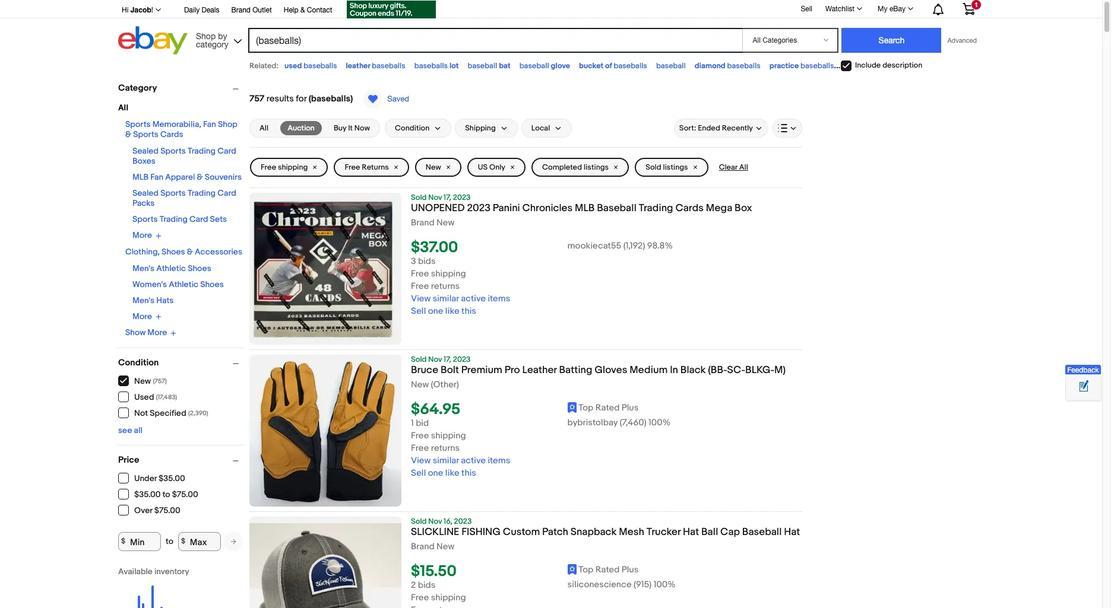 Task type: describe. For each thing, give the bounding box(es) containing it.
get the coupon image
[[347, 1, 436, 18]]

sold for $15.50
[[411, 517, 427, 527]]

baseball inside sold  nov 17, 2023 unopened 2023 panini chronicles mlb baseball trading cards mega box brand new
[[597, 203, 636, 214]]

sold listings
[[646, 163, 688, 172]]

shipping
[[465, 124, 496, 133]]

bucket
[[579, 61, 603, 71]]

unopened 2023 panini chronicles mlb baseball trading cards mega box link
[[411, 203, 802, 218]]

buy it now link
[[327, 121, 377, 135]]

buy it now
[[334, 124, 370, 133]]

free shipping
[[261, 163, 308, 172]]

account navigation
[[115, 0, 984, 20]]

(baseballs)
[[309, 93, 353, 105]]

souvenirs
[[205, 172, 242, 182]]

bid
[[416, 418, 429, 429]]

brand inside sold  nov 16, 2023 slickline fishing custom patch snapback mesh trucker hat ball cap baseball hat brand new
[[411, 542, 434, 553]]

1 view similar active items link from the top
[[411, 293, 510, 305]]

local
[[531, 124, 550, 133]]

my ebay link
[[871, 2, 919, 16]]

unopened 2023 panini chronicles mlb baseball trading cards mega box heading
[[411, 203, 752, 214]]

shop by category banner
[[115, 0, 984, 58]]

baseball bat
[[468, 61, 511, 71]]

Auction selected text field
[[288, 123, 315, 134]]

none submit inside "shop by category" banner
[[842, 28, 942, 53]]

1 vertical spatial to
[[166, 537, 173, 547]]

main content containing $37.00
[[249, 77, 802, 609]]

100% for siliconescience (915) 100% free shipping
[[654, 580, 676, 591]]

$ for minimum value in $ text box
[[121, 537, 125, 546]]

one inside the mookiecat55 (1,192) 98.8% 3 bids free shipping free returns view similar active items sell one like this
[[428, 306, 443, 317]]

top rated plus for $15.50
[[579, 565, 639, 576]]

mlb fan apparel & souvenirs link
[[132, 172, 242, 182]]

condition for right condition 'dropdown button'
[[395, 124, 429, 133]]

feedback
[[1067, 366, 1099, 375]]

1 more button from the top
[[132, 230, 161, 241]]

mlb inside sealed sports trading card boxes mlb fan apparel & souvenirs sealed sports trading card packs sports trading card sets
[[132, 172, 149, 182]]

sold listings link
[[635, 158, 708, 177]]

0 vertical spatial to
[[163, 490, 170, 500]]

snapback
[[571, 527, 617, 539]]

specified
[[150, 409, 186, 419]]

bruce
[[411, 365, 438, 377]]

recently
[[722, 124, 753, 133]]

gloves
[[595, 365, 627, 377]]

sports down category
[[125, 119, 151, 129]]

trading inside sold  nov 17, 2023 unopened 2023 panini chronicles mlb baseball trading cards mega box brand new
[[639, 203, 673, 214]]

clothing, shoes & accessories
[[125, 247, 242, 257]]

rawlings baseballs
[[843, 61, 907, 71]]

Minimum Value in $ text field
[[118, 532, 161, 551]]

returns inside the mookiecat55 (1,192) 98.8% 3 bids free shipping free returns view similar active items sell one like this
[[431, 281, 460, 292]]

completed listings link
[[531, 158, 629, 177]]

ebay
[[890, 5, 906, 13]]

results
[[266, 93, 294, 105]]

daily deals link
[[184, 4, 219, 17]]

sell inside account navigation
[[801, 5, 812, 13]]

baseballs lot
[[414, 61, 459, 71]]

listing options selector. list view selected. image
[[778, 124, 797, 133]]

for
[[296, 93, 307, 105]]

baseball for glove
[[519, 61, 549, 71]]

baseballs for leather baseballs
[[372, 61, 405, 71]]

17, for $64.95
[[444, 355, 451, 365]]

& inside sports memorabilia, fan shop & sports cards
[[125, 129, 131, 140]]

3 baseball from the left
[[656, 61, 686, 71]]

(other)
[[431, 379, 459, 391]]

us only
[[478, 163, 505, 172]]

show more button
[[125, 328, 177, 338]]

daily
[[184, 6, 200, 14]]

baseballs for practice baseballs
[[801, 61, 834, 71]]

contact
[[307, 6, 332, 14]]

2 sell one like this link from the top
[[411, 468, 476, 479]]

lot
[[450, 61, 459, 71]]

& inside account navigation
[[300, 6, 305, 14]]

brand inside sold  nov 17, 2023 unopened 2023 panini chronicles mlb baseball trading cards mega box brand new
[[411, 217, 434, 229]]

top rated plus image for $15.50
[[567, 565, 577, 575]]

graph of available inventory between $0 and $1000+ image
[[118, 567, 219, 609]]

757
[[249, 93, 264, 105]]

bybristolbay (7,460) 100% free shipping free returns view similar active items sell one like this
[[411, 418, 671, 479]]

sell inside 'bybristolbay (7,460) 100% free shipping free returns view similar active items sell one like this'
[[411, 468, 426, 479]]

outlet
[[253, 6, 272, 14]]

shipping inside the mookiecat55 (1,192) 98.8% 3 bids free shipping free returns view similar active items sell one like this
[[431, 269, 466, 280]]

2 men's from the top
[[132, 295, 154, 306]]

2 vertical spatial shoes
[[200, 279, 224, 290]]

baseballs for rawlings baseballs
[[874, 61, 907, 71]]

(757)
[[153, 378, 167, 385]]

this inside 'bybristolbay (7,460) 100% free shipping free returns view similar active items sell one like this'
[[461, 468, 476, 479]]

sold  nov 17, 2023 unopened 2023 panini chronicles mlb baseball trading cards mega box brand new
[[411, 193, 752, 229]]

all inside clear all link
[[739, 163, 748, 172]]

category button
[[118, 83, 244, 94]]

items inside the mookiecat55 (1,192) 98.8% 3 bids free shipping free returns view similar active items sell one like this
[[488, 293, 510, 305]]

sell link
[[795, 5, 818, 13]]

1 vertical spatial $35.00
[[134, 490, 161, 500]]

sports up boxes
[[133, 129, 158, 140]]

price button
[[118, 455, 244, 466]]

nov for $64.95
[[428, 355, 442, 365]]

1 vertical spatial athletic
[[169, 279, 198, 290]]

category
[[196, 39, 228, 49]]

(bb-
[[708, 365, 727, 377]]

apparel
[[165, 172, 195, 182]]

free returns link
[[334, 158, 409, 177]]

price
[[118, 455, 139, 466]]

sealed sports trading card boxes link
[[132, 146, 236, 166]]

plus for $15.50
[[622, 565, 639, 576]]

batting
[[559, 365, 592, 377]]

0 horizontal spatial condition button
[[118, 357, 244, 368]]

mookiecat55
[[567, 241, 621, 252]]

sc-
[[727, 365, 745, 377]]

view inside the mookiecat55 (1,192) 98.8% 3 bids free shipping free returns view similar active items sell one like this
[[411, 293, 431, 305]]

new inside sold  nov 17, 2023 unopened 2023 panini chronicles mlb baseball trading cards mega box brand new
[[436, 217, 454, 229]]

pro
[[505, 365, 520, 377]]

shipping inside 'bybristolbay (7,460) 100% free shipping free returns view similar active items sell one like this'
[[431, 431, 466, 442]]

trading down the sealed sports trading card packs link
[[160, 214, 188, 224]]

sold  nov 16, 2023 slickline fishing custom patch snapback mesh trucker hat ball cap baseball hat brand new
[[411, 517, 800, 553]]

2 vertical spatial card
[[189, 214, 208, 224]]

cards inside sports memorabilia, fan shop & sports cards
[[160, 129, 183, 140]]

under $35.00 link
[[118, 473, 186, 484]]

fan inside sealed sports trading card boxes mlb fan apparel & souvenirs sealed sports trading card packs sports trading card sets
[[150, 172, 163, 182]]

unopened
[[411, 203, 465, 214]]

practice
[[770, 61, 799, 71]]

shop inside shop by category
[[196, 31, 216, 41]]

sort: ended recently button
[[674, 119, 768, 138]]

new (757)
[[134, 377, 167, 387]]

baseball for bat
[[468, 61, 497, 71]]

(17,483)
[[156, 394, 177, 401]]

2 bids
[[411, 580, 435, 592]]

top for $64.95
[[579, 403, 593, 414]]

sports memorabilia, fan shop & sports cards
[[125, 119, 237, 140]]

mookiecat55 (1,192) 98.8% 3 bids free shipping free returns view similar active items sell one like this
[[411, 241, 673, 317]]

listings for sold listings
[[663, 163, 688, 172]]

boxes
[[132, 156, 156, 166]]

1 for 1
[[974, 1, 978, 8]]

100% for bybristolbay (7,460) 100% free shipping free returns view similar active items sell one like this
[[649, 418, 671, 429]]

2023 for $37.00
[[453, 193, 471, 203]]

baseballs for used baseballs
[[304, 61, 337, 71]]

include
[[855, 61, 881, 70]]

blkg-
[[745, 365, 774, 377]]

watchlist
[[825, 5, 855, 13]]

ball
[[701, 527, 718, 539]]

& inside sealed sports trading card boxes mlb fan apparel & souvenirs sealed sports trading card packs sports trading card sets
[[197, 172, 203, 182]]

Search for anything text field
[[250, 29, 740, 52]]

completed
[[542, 163, 582, 172]]

one inside 'bybristolbay (7,460) 100% free shipping free returns view similar active items sell one like this'
[[428, 468, 443, 479]]

practice baseballs
[[770, 61, 834, 71]]

sports down packs
[[132, 214, 158, 224]]

bids inside the mookiecat55 (1,192) 98.8% 3 bids free shipping free returns view similar active items sell one like this
[[418, 256, 436, 267]]

& up men's athletic shoes link
[[187, 247, 193, 257]]

baseball link
[[656, 61, 686, 71]]

my ebay
[[878, 5, 906, 13]]

1 sealed from the top
[[132, 146, 159, 156]]

show more
[[125, 328, 167, 338]]

advanced link
[[942, 29, 983, 52]]

sell inside the mookiecat55 (1,192) 98.8% 3 bids free shipping free returns view similar active items sell one like this
[[411, 306, 426, 317]]

like inside 'bybristolbay (7,460) 100% free shipping free returns view similar active items sell one like this'
[[445, 468, 459, 479]]

1 link
[[956, 0, 982, 17]]

3 baseballs from the left
[[414, 61, 448, 71]]

new up the unopened at the left top of page
[[426, 163, 441, 172]]

condition for the leftmost condition 'dropdown button'
[[118, 357, 159, 368]]

1 vertical spatial shoes
[[188, 263, 211, 273]]

auction link
[[280, 121, 322, 135]]

bruce bolt premium pro leather batting gloves medium in black (bb-sc-blkg-m) link
[[411, 365, 802, 380]]

shop by category
[[196, 31, 228, 49]]

shop inside sports memorabilia, fan shop & sports cards
[[218, 119, 237, 129]]

us only link
[[467, 158, 526, 177]]



Task type: locate. For each thing, give the bounding box(es) containing it.
0 vertical spatial similar
[[433, 293, 459, 305]]

in
[[670, 365, 678, 377]]

trading down the mlb fan apparel & souvenirs link
[[188, 188, 216, 198]]

1 vertical spatial more
[[132, 312, 152, 322]]

2 vertical spatial nov
[[428, 517, 442, 527]]

0 vertical spatial $35.00
[[159, 474, 185, 484]]

to left maximum value in $ text field
[[166, 537, 173, 547]]

2 top rated plus image from the top
[[567, 565, 577, 575]]

0 vertical spatial view
[[411, 293, 431, 305]]

clear all
[[719, 163, 748, 172]]

condition up new (757)
[[118, 357, 159, 368]]

sealed down boxes
[[132, 188, 159, 198]]

1 vertical spatial sell one like this link
[[411, 468, 476, 479]]

1 vertical spatial condition button
[[118, 357, 244, 368]]

condition inside condition 'dropdown button'
[[395, 124, 429, 133]]

1 rated from the top
[[595, 403, 620, 414]]

ended
[[698, 124, 720, 133]]

2 hat from the left
[[784, 527, 800, 539]]

0 vertical spatial top rated plus image
[[567, 402, 577, 413]]

hi jacob !
[[122, 5, 153, 14]]

2 this from the top
[[461, 468, 476, 479]]

0 vertical spatial 17,
[[444, 193, 451, 203]]

2 horizontal spatial all
[[739, 163, 748, 172]]

patch
[[542, 527, 568, 539]]

bat
[[499, 61, 511, 71]]

athletic down men's athletic shoes link
[[169, 279, 198, 290]]

men's athletic shoes women's athletic shoes men's hats
[[132, 263, 224, 306]]

shipping inside free shipping link
[[278, 163, 308, 172]]

black
[[680, 365, 706, 377]]

now
[[354, 124, 370, 133]]

more inside show more button
[[147, 328, 167, 338]]

0 horizontal spatial 1
[[411, 418, 414, 429]]

condition button up (757)
[[118, 357, 244, 368]]

1 horizontal spatial 1
[[974, 1, 978, 8]]

men's down "women's"
[[132, 295, 154, 306]]

baseballs for diamond baseballs
[[727, 61, 761, 71]]

all down the 757
[[260, 124, 269, 133]]

mlb right chronicles
[[575, 203, 595, 214]]

brand down the unopened at the left top of page
[[411, 217, 434, 229]]

2 17, from the top
[[444, 355, 451, 365]]

0 vertical spatial cards
[[160, 129, 183, 140]]

this inside the mookiecat55 (1,192) 98.8% 3 bids free shipping free returns view similar active items sell one like this
[[461, 306, 476, 317]]

baseball left bat
[[468, 61, 497, 71]]

view down "1 bid"
[[411, 456, 431, 467]]

17, down the "new" link
[[444, 193, 451, 203]]

1 bids from the top
[[418, 256, 436, 267]]

listings for completed listings
[[584, 163, 609, 172]]

similar down $64.95
[[433, 456, 459, 467]]

new inside sold  nov 16, 2023 slickline fishing custom patch snapback mesh trucker hat ball cap baseball hat brand new
[[436, 542, 454, 553]]

0 vertical spatial sealed
[[132, 146, 159, 156]]

0 vertical spatial $75.00
[[172, 490, 198, 500]]

1 17, from the top
[[444, 193, 451, 203]]

main content
[[249, 77, 802, 609]]

fan down boxes
[[150, 172, 163, 182]]

2023 up (other)
[[453, 355, 471, 365]]

1 horizontal spatial cards
[[675, 203, 704, 214]]

available
[[118, 567, 153, 577]]

0 vertical spatial shop
[[196, 31, 216, 41]]

unopened 2023 panini chronicles mlb baseball trading cards mega box image
[[249, 193, 401, 345]]

1 vertical spatial nov
[[428, 355, 442, 365]]

shipping down the 2 bids
[[431, 593, 466, 604]]

$35.00 to $75.00 link
[[118, 489, 199, 500]]

cards
[[160, 129, 183, 140], [675, 203, 704, 214]]

17, for $37.00
[[444, 193, 451, 203]]

fishing
[[462, 527, 501, 539]]

2 listings from the left
[[663, 163, 688, 172]]

sell down 3
[[411, 306, 426, 317]]

1 vertical spatial 17,
[[444, 355, 451, 365]]

1 baseballs from the left
[[304, 61, 337, 71]]

6 baseballs from the left
[[801, 61, 834, 71]]

plus for $64.95
[[622, 403, 639, 414]]

1 vertical spatial bids
[[418, 580, 435, 592]]

rated up siliconescience
[[595, 565, 620, 576]]

0 vertical spatial items
[[488, 293, 510, 305]]

1 one from the top
[[428, 306, 443, 317]]

0 horizontal spatial listings
[[584, 163, 609, 172]]

top rated plus for $64.95
[[579, 403, 639, 414]]

top rated plus up siliconescience
[[579, 565, 639, 576]]

1 horizontal spatial baseball
[[742, 527, 782, 539]]

2 horizontal spatial baseball
[[656, 61, 686, 71]]

top rated plus image for $64.95
[[567, 402, 577, 413]]

athletic up women's athletic shoes link
[[156, 263, 186, 273]]

slickline fishing custom patch snapback mesh trucker hat ball cap baseball hat link
[[411, 527, 802, 542]]

card down souvenirs
[[217, 188, 236, 198]]

under
[[134, 474, 157, 484]]

0 vertical spatial men's
[[132, 263, 154, 273]]

brand inside account navigation
[[231, 6, 251, 14]]

2 top rated plus from the top
[[579, 565, 639, 576]]

baseballs right diamond
[[727, 61, 761, 71]]

5 baseballs from the left
[[727, 61, 761, 71]]

1 vertical spatial all
[[260, 124, 269, 133]]

1 baseball from the left
[[468, 61, 497, 71]]

0 vertical spatial athletic
[[156, 263, 186, 273]]

help & contact link
[[284, 4, 332, 17]]

1 vertical spatial sealed
[[132, 188, 159, 198]]

1 vertical spatial cards
[[675, 203, 704, 214]]

0 horizontal spatial shop
[[196, 31, 216, 41]]

plus up "(915)" at right
[[622, 565, 639, 576]]

view inside 'bybristolbay (7,460) 100% free shipping free returns view similar active items sell one like this'
[[411, 456, 431, 467]]

sports down apparel
[[160, 188, 186, 198]]

new down the unopened at the left top of page
[[436, 217, 454, 229]]

panini
[[493, 203, 520, 214]]

shop by category button
[[191, 26, 244, 52]]

Maximum Value in $ text field
[[178, 532, 221, 551]]

returns down $64.95
[[431, 443, 460, 454]]

nov down the "new" link
[[428, 193, 442, 203]]

of
[[605, 61, 612, 71]]

2023 left panini
[[467, 203, 491, 214]]

all inside the all link
[[260, 124, 269, 133]]

0 horizontal spatial $
[[121, 537, 125, 546]]

similar inside 'bybristolbay (7,460) 100% free shipping free returns view similar active items sell one like this'
[[433, 456, 459, 467]]

card left sets
[[189, 214, 208, 224]]

new down bruce
[[411, 379, 429, 391]]

it
[[348, 124, 353, 133]]

0 horizontal spatial mlb
[[132, 172, 149, 182]]

shoes up men's athletic shoes link
[[162, 247, 185, 257]]

1 vertical spatial similar
[[433, 456, 459, 467]]

1 vertical spatial rated
[[595, 565, 620, 576]]

0 vertical spatial nov
[[428, 193, 442, 203]]

$ for maximum value in $ text field
[[181, 537, 185, 546]]

bruce bolt premium pro leather batting gloves medium in black (bb-sc-blkg-m) image
[[249, 355, 401, 507]]

2 items from the top
[[488, 456, 510, 467]]

100%
[[649, 418, 671, 429], [654, 580, 676, 591]]

0 horizontal spatial baseball
[[468, 61, 497, 71]]

0 vertical spatial brand
[[231, 6, 251, 14]]

& right apparel
[[197, 172, 203, 182]]

listings right completed
[[584, 163, 609, 172]]

0 vertical spatial rated
[[595, 403, 620, 414]]

1 vertical spatial $75.00
[[154, 506, 180, 516]]

view similar active items link down $37.00
[[411, 293, 510, 305]]

like inside the mookiecat55 (1,192) 98.8% 3 bids free shipping free returns view similar active items sell one like this
[[445, 306, 459, 317]]

2 bids from the top
[[418, 580, 435, 592]]

premium
[[461, 365, 502, 377]]

returns down $37.00
[[431, 281, 460, 292]]

hi
[[122, 6, 128, 14]]

1 active from the top
[[461, 293, 486, 305]]

2 top from the top
[[579, 565, 593, 576]]

0 horizontal spatial cards
[[160, 129, 183, 140]]

2 active from the top
[[461, 456, 486, 467]]

2023
[[453, 193, 471, 203], [467, 203, 491, 214], [453, 355, 471, 365], [454, 517, 472, 527]]

1 vertical spatial 100%
[[654, 580, 676, 591]]

mlb inside sold  nov 17, 2023 unopened 2023 panini chronicles mlb baseball trading cards mega box brand new
[[575, 203, 595, 214]]

women's athletic shoes link
[[132, 279, 224, 290]]

brand outlet link
[[231, 4, 272, 17]]

1 vertical spatial sell
[[411, 306, 426, 317]]

1 similar from the top
[[433, 293, 459, 305]]

1 top rated plus image from the top
[[567, 402, 577, 413]]

2 $ from the left
[[181, 537, 185, 546]]

1 horizontal spatial mlb
[[575, 203, 595, 214]]

100% inside siliconescience (915) 100% free shipping
[[654, 580, 676, 591]]

1 this from the top
[[461, 306, 476, 317]]

0 horizontal spatial fan
[[150, 172, 163, 182]]

1 left the bid
[[411, 418, 414, 429]]

2 view similar active items link from the top
[[411, 456, 510, 467]]

advanced
[[947, 37, 977, 44]]

shop left the all link
[[218, 119, 237, 129]]

all right clear
[[739, 163, 748, 172]]

nov for $37.00
[[428, 193, 442, 203]]

shipping down $64.95
[[431, 431, 466, 442]]

0 vertical spatial all
[[118, 103, 128, 113]]

1 for 1 bid
[[411, 418, 414, 429]]

0 vertical spatial more
[[132, 231, 152, 241]]

local button
[[521, 119, 572, 138]]

757 results for (baseballs)
[[249, 93, 353, 105]]

1 plus from the top
[[622, 403, 639, 414]]

active inside 'bybristolbay (7,460) 100% free shipping free returns view similar active items sell one like this'
[[461, 456, 486, 467]]

trading down the 'sports memorabilia, fan shop & sports cards' link
[[188, 146, 216, 156]]

description
[[883, 61, 922, 70]]

nov inside "sold  nov 17, 2023 bruce bolt premium pro leather batting gloves medium in black (bb-sc-blkg-m) new (other)"
[[428, 355, 442, 365]]

0 vertical spatial sell one like this link
[[411, 306, 476, 317]]

!
[[151, 6, 153, 14]]

1 horizontal spatial condition button
[[385, 119, 451, 138]]

sold  nov 17, 2023 bruce bolt premium pro leather batting gloves medium in black (bb-sc-blkg-m) new (other)
[[411, 355, 786, 391]]

2023 inside sold  nov 16, 2023 slickline fishing custom patch snapback mesh trucker hat ball cap baseball hat brand new
[[454, 517, 472, 527]]

new
[[426, 163, 441, 172], [436, 217, 454, 229], [134, 377, 151, 387], [411, 379, 429, 391], [436, 542, 454, 553]]

2 plus from the top
[[622, 565, 639, 576]]

sold inside sold  nov 16, 2023 slickline fishing custom patch snapback mesh trucker hat ball cap baseball hat brand new
[[411, 517, 427, 527]]

bucket of baseballs
[[579, 61, 647, 71]]

2 baseballs from the left
[[372, 61, 405, 71]]

1 nov from the top
[[428, 193, 442, 203]]

1 vertical spatial view similar active items link
[[411, 456, 510, 467]]

0 vertical spatial 1
[[974, 1, 978, 8]]

free inside siliconescience (915) 100% free shipping
[[411, 593, 429, 604]]

listings down 'sort:' in the top right of the page
[[663, 163, 688, 172]]

4 baseballs from the left
[[614, 61, 647, 71]]

nov up (other)
[[428, 355, 442, 365]]

0 vertical spatial card
[[217, 146, 236, 156]]

brand down slickline
[[411, 542, 434, 553]]

baseballs right the leather
[[372, 61, 405, 71]]

men's athletic shoes link
[[132, 263, 211, 273]]

2 like from the top
[[445, 468, 459, 479]]

16,
[[444, 517, 452, 527]]

17, inside "sold  nov 17, 2023 bruce bolt premium pro leather batting gloves medium in black (bb-sc-blkg-m) new (other)"
[[444, 355, 451, 365]]

1 listings from the left
[[584, 163, 609, 172]]

$37.00
[[411, 239, 458, 257]]

returns inside 'bybristolbay (7,460) 100% free shipping free returns view similar active items sell one like this'
[[431, 443, 460, 454]]

baseball left glove
[[519, 61, 549, 71]]

2 view from the top
[[411, 456, 431, 467]]

None submit
[[842, 28, 942, 53]]

over $75.00 link
[[118, 505, 181, 516]]

mlb down boxes
[[132, 172, 149, 182]]

more for second more button from the bottom of the page
[[132, 231, 152, 241]]

rated for $64.95
[[595, 403, 620, 414]]

1 horizontal spatial hat
[[784, 527, 800, 539]]

baseballs right used
[[304, 61, 337, 71]]

& down category
[[125, 129, 131, 140]]

new up used
[[134, 377, 151, 387]]

$ up inventory at the left bottom of page
[[181, 537, 185, 546]]

cards left "mega"
[[675, 203, 704, 214]]

1 vertical spatial plus
[[622, 565, 639, 576]]

2 returns from the top
[[431, 443, 460, 454]]

fan
[[203, 119, 216, 129], [150, 172, 163, 182]]

bolt
[[441, 365, 459, 377]]

sold inside sold  nov 17, 2023 unopened 2023 panini chronicles mlb baseball trading cards mega box brand new
[[411, 193, 427, 203]]

more for 2nd more button from the top
[[132, 312, 152, 322]]

3 nov from the top
[[428, 517, 442, 527]]

1 vertical spatial fan
[[150, 172, 163, 182]]

2 vertical spatial all
[[739, 163, 748, 172]]

1 view from the top
[[411, 293, 431, 305]]

sell one like this link down 3
[[411, 306, 476, 317]]

nov inside sold  nov 17, 2023 unopened 2023 panini chronicles mlb baseball trading cards mega box brand new
[[428, 193, 442, 203]]

fan right memorabilia,
[[203, 119, 216, 129]]

1 up the advanced on the right of page
[[974, 1, 978, 8]]

1 $ from the left
[[121, 537, 125, 546]]

bids right 3
[[418, 256, 436, 267]]

1 like from the top
[[445, 306, 459, 317]]

items inside 'bybristolbay (7,460) 100% free shipping free returns view similar active items sell one like this'
[[488, 456, 510, 467]]

cards up the sealed sports trading card boxes link
[[160, 129, 183, 140]]

baseball right cap
[[742, 527, 782, 539]]

1 hat from the left
[[683, 527, 699, 539]]

rated up the bybristolbay at the bottom right of the page
[[595, 403, 620, 414]]

new link
[[415, 158, 461, 177]]

mesh
[[619, 527, 644, 539]]

0 vertical spatial top rated plus
[[579, 403, 639, 414]]

2 one from the top
[[428, 468, 443, 479]]

more button up clothing,
[[132, 230, 161, 241]]

1 vertical spatial men's
[[132, 295, 154, 306]]

1 inside main content
[[411, 418, 414, 429]]

baseballs left lot on the left top of page
[[414, 61, 448, 71]]

1 men's from the top
[[132, 263, 154, 273]]

1 vertical spatial top
[[579, 565, 593, 576]]

watchlist link
[[819, 2, 868, 16]]

sold for $37.00
[[411, 193, 427, 203]]

rated
[[595, 403, 620, 414], [595, 565, 620, 576]]

(1,192)
[[623, 241, 645, 252]]

baseballs right rawlings
[[874, 61, 907, 71]]

1 horizontal spatial all
[[260, 124, 269, 133]]

cap
[[720, 527, 740, 539]]

2023 inside "sold  nov 17, 2023 bruce bolt premium pro leather batting gloves medium in black (bb-sc-blkg-m) new (other)"
[[453, 355, 471, 365]]

1 horizontal spatial baseball
[[519, 61, 549, 71]]

0 horizontal spatial condition
[[118, 357, 159, 368]]

deals
[[202, 6, 219, 14]]

shoes down accessories
[[200, 279, 224, 290]]

active
[[461, 293, 486, 305], [461, 456, 486, 467]]

shipping down $37.00
[[431, 269, 466, 280]]

sets
[[210, 214, 227, 224]]

shipping down auction selected text field
[[278, 163, 308, 172]]

similar inside the mookiecat55 (1,192) 98.8% 3 bids free shipping free returns view similar active items sell one like this
[[433, 293, 459, 305]]

1 vertical spatial items
[[488, 456, 510, 467]]

over $75.00
[[134, 506, 180, 516]]

2 similar from the top
[[433, 456, 459, 467]]

1 returns from the top
[[431, 281, 460, 292]]

1 items from the top
[[488, 293, 510, 305]]

1 vertical spatial like
[[445, 468, 459, 479]]

shoes down clothing, shoes & accessories
[[188, 263, 211, 273]]

include description
[[855, 61, 922, 70]]

1 horizontal spatial fan
[[203, 119, 216, 129]]

$35.00 up the $35.00 to $75.00
[[159, 474, 185, 484]]

0 vertical spatial more button
[[132, 230, 161, 241]]

similar down $37.00
[[433, 293, 459, 305]]

0 vertical spatial like
[[445, 306, 459, 317]]

custom
[[503, 527, 540, 539]]

baseballs
[[304, 61, 337, 71], [372, 61, 405, 71], [414, 61, 448, 71], [614, 61, 647, 71], [727, 61, 761, 71], [801, 61, 834, 71], [874, 61, 907, 71]]

top rated plus image up the bybristolbay at the bottom right of the page
[[567, 402, 577, 413]]

2 sealed from the top
[[132, 188, 159, 198]]

0 horizontal spatial baseball
[[597, 203, 636, 214]]

1 top from the top
[[579, 403, 593, 414]]

trucker
[[647, 527, 681, 539]]

2 rated from the top
[[595, 565, 620, 576]]

sell left watchlist
[[801, 5, 812, 13]]

1 vertical spatial 1
[[411, 418, 414, 429]]

nov inside sold  nov 16, 2023 slickline fishing custom patch snapback mesh trucker hat ball cap baseball hat brand new
[[428, 517, 442, 527]]

slickline fishing custom patch snapback mesh trucker hat ball cap baseball hat heading
[[411, 527, 800, 539]]

0 vertical spatial mlb
[[132, 172, 149, 182]]

1 horizontal spatial listings
[[663, 163, 688, 172]]

baseball left diamond
[[656, 61, 686, 71]]

2 vertical spatial sell
[[411, 468, 426, 479]]

& right help
[[300, 6, 305, 14]]

items
[[488, 293, 510, 305], [488, 456, 510, 467]]

bruce bolt premium pro leather batting gloves medium in black (bb-sc-blkg-m) heading
[[411, 365, 786, 377]]

sports
[[125, 119, 151, 129], [133, 129, 158, 140], [160, 146, 186, 156], [160, 188, 186, 198], [132, 214, 158, 224]]

leather
[[346, 61, 370, 71]]

cards inside sold  nov 17, 2023 unopened 2023 panini chronicles mlb baseball trading cards mega box brand new
[[675, 203, 704, 214]]

1 vertical spatial baseball
[[742, 527, 782, 539]]

1 vertical spatial one
[[428, 468, 443, 479]]

0 vertical spatial sell
[[801, 5, 812, 13]]

sell one like this link
[[411, 306, 476, 317], [411, 468, 476, 479]]

1 vertical spatial this
[[461, 468, 476, 479]]

like
[[445, 306, 459, 317], [445, 468, 459, 479]]

more up clothing,
[[132, 231, 152, 241]]

2 vertical spatial brand
[[411, 542, 434, 553]]

mlb
[[132, 172, 149, 182], [575, 203, 595, 214]]

top rated plus image
[[567, 402, 577, 413], [567, 565, 577, 575]]

top up the bybristolbay at the bottom right of the page
[[579, 403, 593, 414]]

memorabilia,
[[152, 119, 201, 129]]

$15.50
[[411, 563, 457, 582]]

1 vertical spatial more button
[[132, 311, 161, 322]]

more right show
[[147, 328, 167, 338]]

new down slickline
[[436, 542, 454, 553]]

1 vertical spatial active
[[461, 456, 486, 467]]

all down category
[[118, 103, 128, 113]]

condition down "saved"
[[395, 124, 429, 133]]

one
[[428, 306, 443, 317], [428, 468, 443, 479]]

rated for $15.50
[[595, 565, 620, 576]]

sealed down memorabilia,
[[132, 146, 159, 156]]

$35.00 up the over $75.00 link on the left of the page
[[134, 490, 161, 500]]

baseball up (1,192)
[[597, 203, 636, 214]]

1 vertical spatial view
[[411, 456, 431, 467]]

top rated plus image up siliconescience
[[567, 565, 577, 575]]

0 vertical spatial condition
[[395, 124, 429, 133]]

siliconescience
[[567, 580, 632, 591]]

1 sell one like this link from the top
[[411, 306, 476, 317]]

1
[[974, 1, 978, 8], [411, 418, 414, 429]]

1 horizontal spatial $
[[181, 537, 185, 546]]

0 vertical spatial active
[[461, 293, 486, 305]]

3
[[411, 256, 416, 267]]

men's
[[132, 263, 154, 273], [132, 295, 154, 306]]

view down 3
[[411, 293, 431, 305]]

2023 right the 16,
[[454, 517, 472, 527]]

glove
[[551, 61, 570, 71]]

new inside "sold  nov 17, 2023 bruce bolt premium pro leather batting gloves medium in black (bb-sc-blkg-m) new (other)"
[[411, 379, 429, 391]]

0 vertical spatial fan
[[203, 119, 216, 129]]

2023 for $64.95
[[453, 355, 471, 365]]

sports down the 'sports memorabilia, fan shop & sports cards' link
[[160, 146, 186, 156]]

active inside the mookiecat55 (1,192) 98.8% 3 bids free shipping free returns view similar active items sell one like this
[[461, 293, 486, 305]]

7 baseballs from the left
[[874, 61, 907, 71]]

us
[[478, 163, 488, 172]]

not specified (2,390)
[[134, 409, 208, 419]]

0 vertical spatial condition button
[[385, 119, 451, 138]]

like up bolt
[[445, 306, 459, 317]]

view
[[411, 293, 431, 305], [411, 456, 431, 467]]

category
[[118, 83, 157, 94]]

top rated plus up the bybristolbay at the bottom right of the page
[[579, 403, 639, 414]]

98.8%
[[647, 241, 673, 252]]

1 vertical spatial condition
[[118, 357, 159, 368]]

0 horizontal spatial all
[[118, 103, 128, 113]]

all link
[[252, 121, 276, 135]]

0 vertical spatial returns
[[431, 281, 460, 292]]

0 vertical spatial plus
[[622, 403, 639, 414]]

baseballs right of
[[614, 61, 647, 71]]

1 vertical spatial shop
[[218, 119, 237, 129]]

1 vertical spatial brand
[[411, 217, 434, 229]]

clothing,
[[125, 247, 160, 257]]

1 horizontal spatial shop
[[218, 119, 237, 129]]

baseball inside sold  nov 16, 2023 slickline fishing custom patch snapback mesh trucker hat ball cap baseball hat brand new
[[742, 527, 782, 539]]

17, inside sold  nov 17, 2023 unopened 2023 panini chronicles mlb baseball trading cards mega box brand new
[[444, 193, 451, 203]]

100% right "(915)" at right
[[654, 580, 676, 591]]

2023 for $15.50
[[454, 517, 472, 527]]

sell
[[801, 5, 812, 13], [411, 306, 426, 317], [411, 468, 426, 479]]

2 more button from the top
[[132, 311, 161, 322]]

1 inside account navigation
[[974, 1, 978, 8]]

brand outlet
[[231, 6, 272, 14]]

1 vertical spatial card
[[217, 188, 236, 198]]

nov left the 16,
[[428, 517, 442, 527]]

top for $15.50
[[579, 565, 593, 576]]

slickline fishing custom patch snapback mesh trucker hat ball cap baseball hat image
[[249, 524, 401, 609]]

2 nov from the top
[[428, 355, 442, 365]]

1 top rated plus from the top
[[579, 403, 639, 414]]

bids right 2
[[418, 580, 435, 592]]

sort: ended recently
[[679, 124, 753, 133]]

0 vertical spatial shoes
[[162, 247, 185, 257]]

plus up (7,460)
[[622, 403, 639, 414]]

2 baseball from the left
[[519, 61, 549, 71]]

fan inside sports memorabilia, fan shop & sports cards
[[203, 119, 216, 129]]

over
[[134, 506, 152, 516]]

available inventory
[[118, 567, 189, 577]]

more button up show more
[[132, 311, 161, 322]]

nov for $15.50
[[428, 517, 442, 527]]

siliconescience (915) 100% free shipping
[[411, 580, 676, 604]]

hat
[[683, 527, 699, 539], [784, 527, 800, 539]]

more up show more
[[132, 312, 152, 322]]

sold for $64.95
[[411, 355, 427, 365]]

1 horizontal spatial condition
[[395, 124, 429, 133]]

see all button
[[118, 426, 142, 436]]

2
[[411, 580, 416, 592]]

shop left by
[[196, 31, 216, 41]]

$ up available
[[121, 537, 125, 546]]

shipping inside siliconescience (915) 100% free shipping
[[431, 593, 466, 604]]

17,
[[444, 193, 451, 203], [444, 355, 451, 365]]

sold inside "sold  nov 17, 2023 bruce bolt premium pro leather batting gloves medium in black (bb-sc-blkg-m) new (other)"
[[411, 355, 427, 365]]

0 vertical spatial top
[[579, 403, 593, 414]]

buy
[[334, 124, 346, 133]]

100% inside 'bybristolbay (7,460) 100% free shipping free returns view similar active items sell one like this'
[[649, 418, 671, 429]]

0 vertical spatial baseball
[[597, 203, 636, 214]]



Task type: vqa. For each thing, say whether or not it's contained in the screenshot.
the by bondbonds Sep 22, 2023
no



